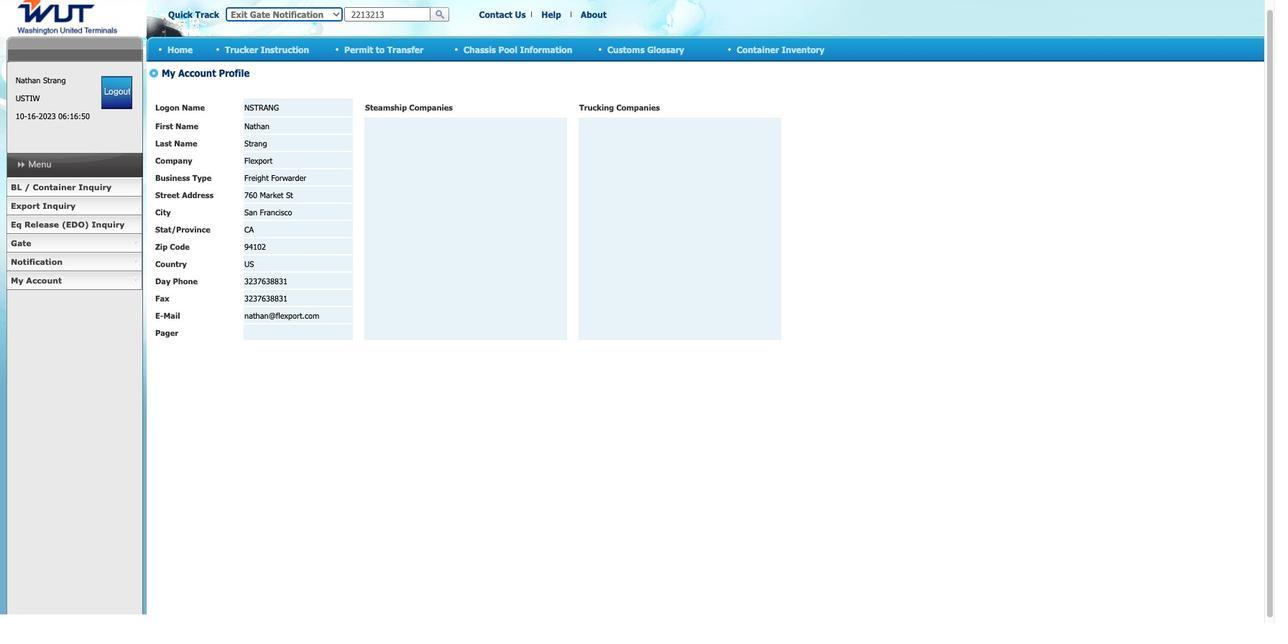 Task type: describe. For each thing, give the bounding box(es) containing it.
quick
[[168, 9, 193, 19]]

1 vertical spatial container
[[33, 183, 76, 192]]

glossary
[[647, 44, 684, 54]]

eq release (edo) inquiry link
[[6, 216, 142, 234]]

16-
[[27, 111, 39, 121]]

bl / container inquiry
[[11, 183, 111, 192]]

to
[[376, 44, 385, 54]]

notification
[[11, 257, 63, 267]]

permit
[[344, 44, 373, 54]]

customs glossary
[[607, 44, 684, 54]]

home
[[167, 44, 193, 54]]

quick track
[[168, 9, 219, 19]]

inquiry for container
[[79, 183, 111, 192]]

container inventory
[[737, 44, 825, 54]]

bl / container inquiry link
[[6, 178, 142, 197]]

inquiry for (edo)
[[92, 220, 125, 229]]

(edo)
[[62, 220, 89, 229]]

nathan
[[16, 75, 41, 85]]

trucker
[[225, 44, 258, 54]]

pool
[[499, 44, 517, 54]]

inventory
[[782, 44, 825, 54]]

gate
[[11, 239, 31, 248]]

eq
[[11, 220, 22, 229]]

export
[[11, 201, 40, 211]]

instruction
[[261, 44, 309, 54]]

bl
[[11, 183, 22, 192]]

eq release (edo) inquiry
[[11, 220, 125, 229]]

chassis pool information
[[464, 44, 572, 54]]

ustiw
[[16, 93, 40, 103]]

my account link
[[6, 272, 142, 290]]

gate link
[[6, 234, 142, 253]]

customs
[[607, 44, 645, 54]]



Task type: vqa. For each thing, say whether or not it's contained in the screenshot.
"04-"
no



Task type: locate. For each thing, give the bounding box(es) containing it.
contact
[[479, 9, 513, 19]]

contact us link
[[479, 9, 526, 19]]

about
[[581, 9, 607, 19]]

my
[[11, 276, 23, 285]]

trucker instruction
[[225, 44, 309, 54]]

account
[[26, 276, 62, 285]]

transfer
[[387, 44, 424, 54]]

1 vertical spatial inquiry
[[43, 201, 76, 211]]

contact us
[[479, 9, 526, 19]]

inquiry right (edo)
[[92, 220, 125, 229]]

0 vertical spatial container
[[737, 44, 779, 54]]

permit to transfer
[[344, 44, 424, 54]]

0 horizontal spatial container
[[33, 183, 76, 192]]

release
[[24, 220, 59, 229]]

export inquiry link
[[6, 197, 142, 216]]

my account
[[11, 276, 62, 285]]

1 horizontal spatial container
[[737, 44, 779, 54]]

2 vertical spatial inquiry
[[92, 220, 125, 229]]

notification link
[[6, 253, 142, 272]]

inquiry up export inquiry link
[[79, 183, 111, 192]]

chassis
[[464, 44, 496, 54]]

10-
[[16, 111, 27, 121]]

None text field
[[344, 7, 431, 22]]

container
[[737, 44, 779, 54], [33, 183, 76, 192]]

06:16:50
[[58, 111, 90, 121]]

nathan strang
[[16, 75, 66, 85]]

login image
[[102, 76, 132, 109]]

us
[[515, 9, 526, 19]]

10-16-2023 06:16:50
[[16, 111, 90, 121]]

container left inventory
[[737, 44, 779, 54]]

container up the export inquiry
[[33, 183, 76, 192]]

inquiry
[[79, 183, 111, 192], [43, 201, 76, 211], [92, 220, 125, 229]]

strang
[[43, 75, 66, 85]]

help link
[[541, 9, 561, 19]]

help
[[541, 9, 561, 19]]

2023
[[39, 111, 56, 121]]

0 vertical spatial inquiry
[[79, 183, 111, 192]]

export inquiry
[[11, 201, 76, 211]]

inquiry down bl / container inquiry
[[43, 201, 76, 211]]

track
[[195, 9, 219, 19]]

about link
[[581, 9, 607, 19]]

information
[[520, 44, 572, 54]]

/
[[25, 183, 30, 192]]



